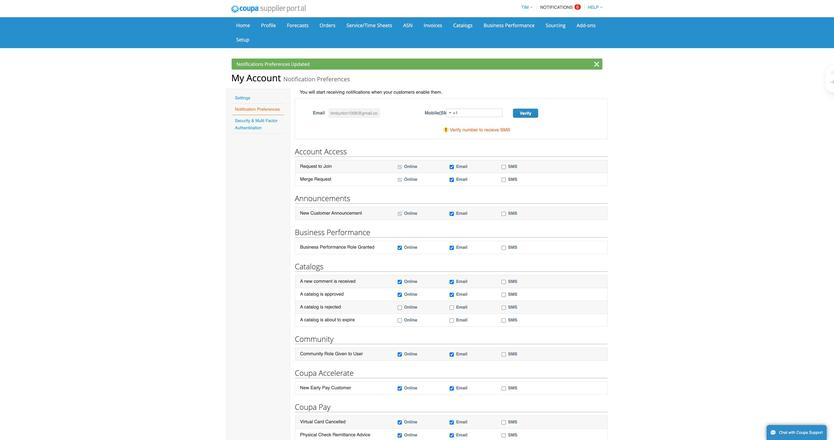 Task type: locate. For each thing, give the bounding box(es) containing it.
None checkbox
[[398, 165, 402, 169], [502, 165, 506, 169], [398, 178, 402, 182], [398, 212, 402, 216], [450, 212, 454, 216], [398, 280, 402, 285], [450, 280, 454, 285], [502, 280, 506, 285], [450, 306, 454, 310], [398, 319, 402, 323], [450, 319, 454, 323], [502, 319, 506, 323], [398, 353, 402, 357], [450, 353, 454, 357], [398, 387, 402, 391], [502, 387, 506, 391], [398, 434, 402, 438], [398, 165, 402, 169], [502, 165, 506, 169], [398, 178, 402, 182], [398, 212, 402, 216], [450, 212, 454, 216], [398, 280, 402, 285], [450, 280, 454, 285], [502, 280, 506, 285], [450, 306, 454, 310], [398, 319, 402, 323], [450, 319, 454, 323], [502, 319, 506, 323], [398, 353, 402, 357], [450, 353, 454, 357], [398, 387, 402, 391], [502, 387, 506, 391], [398, 434, 402, 438]]

+1 201-555-0123 text field
[[446, 109, 502, 117]]

None checkbox
[[450, 165, 454, 169], [450, 178, 454, 182], [502, 178, 506, 182], [502, 212, 506, 216], [398, 246, 402, 250], [450, 246, 454, 250], [502, 246, 506, 250], [398, 293, 402, 297], [450, 293, 454, 297], [502, 293, 506, 297], [398, 306, 402, 310], [502, 306, 506, 310], [502, 353, 506, 357], [450, 387, 454, 391], [398, 421, 402, 425], [450, 421, 454, 425], [502, 421, 506, 425], [450, 434, 454, 438], [502, 434, 506, 438], [450, 165, 454, 169], [450, 178, 454, 182], [502, 178, 506, 182], [502, 212, 506, 216], [398, 246, 402, 250], [450, 246, 454, 250], [502, 246, 506, 250], [398, 293, 402, 297], [450, 293, 454, 297], [502, 293, 506, 297], [398, 306, 402, 310], [502, 306, 506, 310], [502, 353, 506, 357], [450, 387, 454, 391], [398, 421, 402, 425], [450, 421, 454, 425], [502, 421, 506, 425], [450, 434, 454, 438], [502, 434, 506, 438]]

None text field
[[329, 109, 380, 118]]

navigation
[[518, 1, 603, 14]]



Task type: vqa. For each thing, say whether or not it's contained in the screenshot.
+1 201-555-0123 text field
yes



Task type: describe. For each thing, give the bounding box(es) containing it.
Telephone country code field
[[446, 109, 453, 117]]

coupa supplier portal image
[[226, 1, 310, 17]]

telephone country code image
[[449, 112, 451, 114]]



